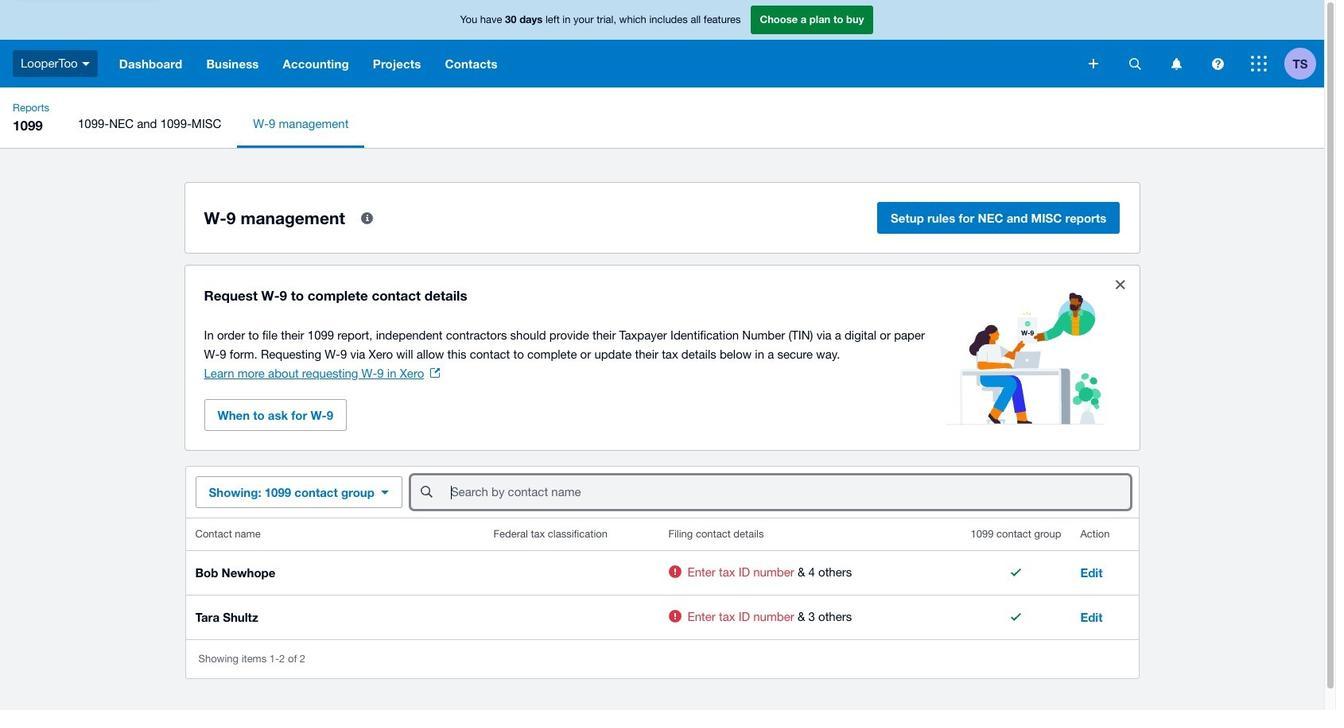 Task type: describe. For each thing, give the bounding box(es) containing it.
list of 1099 contacts element
[[186, 519, 1139, 640]]

2 horizontal spatial svg image
[[1251, 56, 1267, 72]]

is 1099 contact image
[[1000, 557, 1032, 589]]



Task type: vqa. For each thing, say whether or not it's contained in the screenshot.
"W-9 management information" icon
yes



Task type: locate. For each thing, give the bounding box(es) containing it.
Search by contact name field
[[449, 477, 1129, 508]]

1 horizontal spatial svg image
[[1129, 58, 1141, 70]]

svg image
[[1251, 56, 1267, 72], [1212, 58, 1224, 70], [1089, 59, 1099, 68]]

1 horizontal spatial svg image
[[1212, 58, 1224, 70]]

0 horizontal spatial svg image
[[82, 62, 90, 66]]

0 horizontal spatial svg image
[[1089, 59, 1099, 68]]

menu
[[62, 100, 1325, 148]]

w-9 management information image
[[351, 202, 383, 234]]

banner
[[0, 0, 1325, 88]]

2 horizontal spatial svg image
[[1171, 58, 1182, 70]]

is 1099 contact image
[[1000, 601, 1032, 633]]

svg image
[[1129, 58, 1141, 70], [1171, 58, 1182, 70], [82, 62, 90, 66]]



